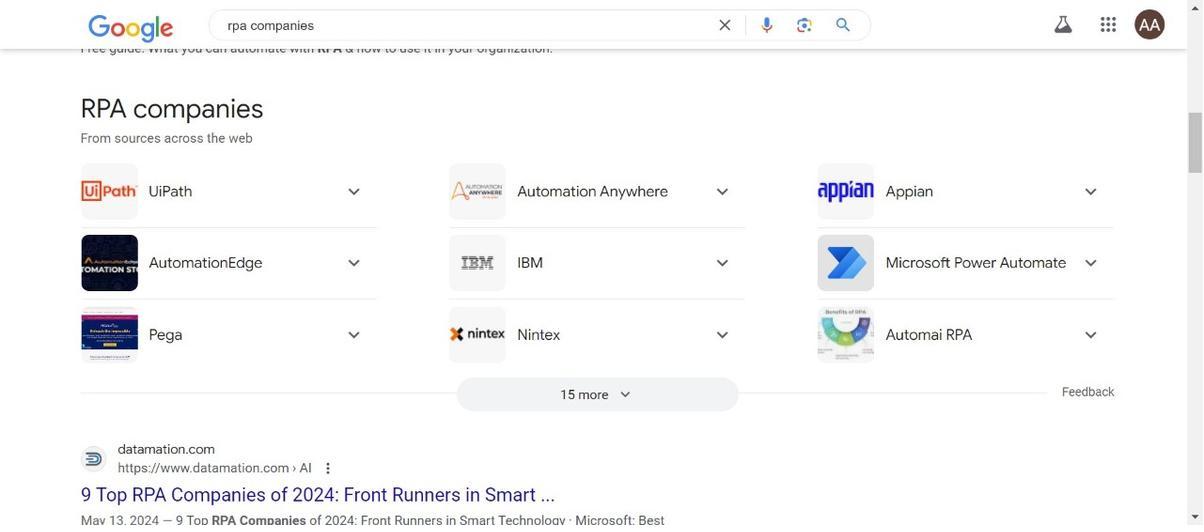 Task type: describe. For each thing, give the bounding box(es) containing it.
search labs image
[[1053, 13, 1075, 36]]

Search text field
[[228, 10, 705, 40]]

search by voice image
[[758, 16, 777, 34]]

search by image image
[[796, 16, 814, 34]]



Task type: vqa. For each thing, say whether or not it's contained in the screenshot.
15 more items element
yes



Task type: locate. For each thing, give the bounding box(es) containing it.
go to google home image
[[88, 15, 175, 43]]

15 more items element
[[560, 387, 609, 403]]

None text field
[[118, 0, 387, 3], [118, 460, 312, 479], [289, 461, 312, 477], [118, 0, 387, 3], [118, 460, 312, 479], [289, 461, 312, 477]]

None search field
[[58, 0, 890, 46]]



